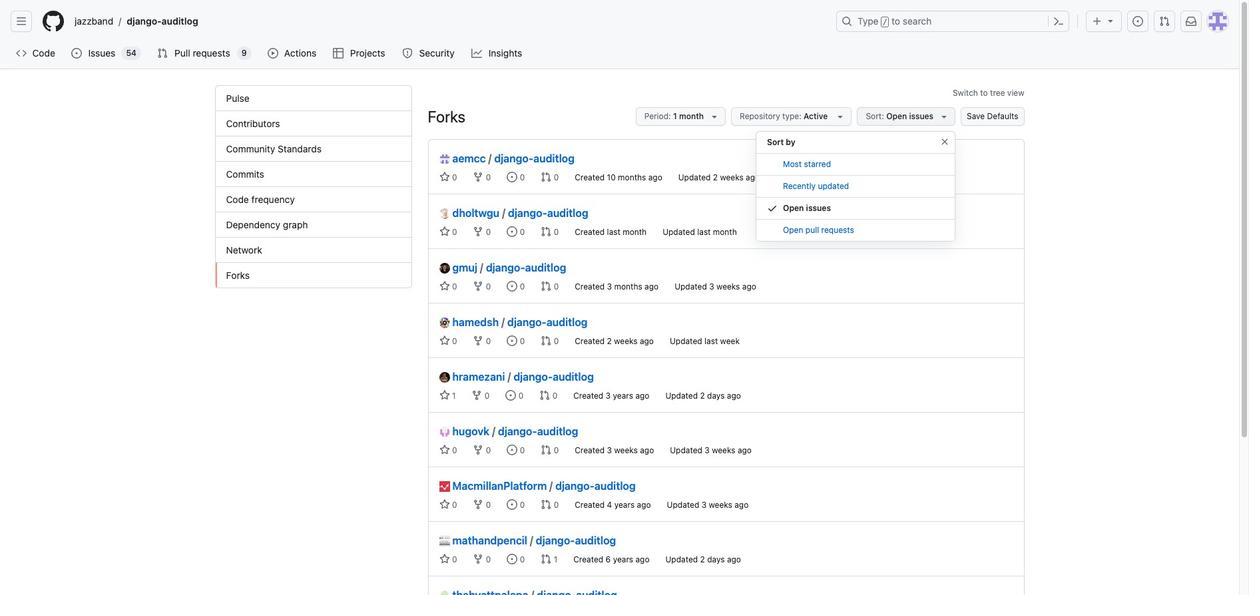 Task type: describe. For each thing, give the bounding box(es) containing it.
community
[[226, 143, 275, 155]]

updated 3 weeks ago for hugovk
[[670, 446, 752, 456]]

updated for hugovk
[[670, 446, 703, 456]]

pulse
[[226, 93, 250, 104]]

close menu image
[[940, 137, 951, 147]]

sort by
[[768, 137, 796, 147]]

django- inside jazzband / django-auditlog
[[127, 15, 162, 27]]

2 for hramezani
[[701, 391, 705, 401]]

switch to tree view link
[[953, 88, 1025, 98]]

open for open pull requests
[[783, 225, 804, 235]]

graph image
[[472, 48, 482, 59]]

updated 2 days ago for mathandpencil
[[666, 555, 741, 565]]

54
[[126, 48, 137, 58]]

dholtwgu link
[[439, 205, 500, 221]]

1 horizontal spatial issues
[[910, 111, 934, 121]]

by
[[786, 137, 796, 147]]

dependency graph link
[[216, 213, 411, 238]]

homepage image
[[43, 11, 64, 32]]

hramezani
[[453, 371, 505, 383]]

most starred
[[783, 159, 831, 169]]

created for gmuj
[[575, 282, 605, 292]]

days for hramezani
[[708, 391, 725, 401]]

open for open issues
[[783, 203, 804, 213]]

/ for gmuj
[[480, 262, 484, 274]]

/ inside type / to search
[[883, 17, 888, 27]]

git pull request image for hramezani
[[540, 390, 551, 401]]

active
[[804, 111, 828, 121]]

created 3 weeks ago
[[575, 446, 654, 456]]

@hugovk image
[[439, 427, 450, 438]]

django-auditlog link for dholtwgu
[[508, 207, 589, 219]]

/ django-auditlog for hugovk
[[492, 426, 579, 438]]

open pull requests link
[[757, 220, 955, 242]]

star image for mathandpencil
[[439, 554, 450, 565]]

pull requests
[[175, 47, 230, 59]]

issue opened image for dholtwgu
[[507, 227, 518, 237]]

/ for hugovk
[[492, 426, 496, 438]]

git pull request image for hamedsh
[[541, 336, 552, 346]]

jazzband link
[[69, 11, 119, 32]]

starred
[[805, 159, 831, 169]]

repo forked image for dholtwgu
[[473, 227, 484, 237]]

years for hramezani
[[613, 391, 634, 401]]

repo forked image for hugovk
[[473, 445, 484, 456]]

contributors link
[[216, 111, 411, 137]]

projects link
[[328, 43, 392, 63]]

0 horizontal spatial to
[[892, 15, 901, 27]]

macmillanplatform link
[[439, 478, 547, 494]]

/ for hamedsh
[[502, 316, 505, 328]]

issue opened image for hugovk
[[507, 445, 518, 456]]

0 horizontal spatial issues
[[807, 203, 831, 213]]

issues
[[88, 47, 115, 59]]

forks link
[[216, 263, 411, 288]]

sort:
[[866, 111, 885, 121]]

@aemcc image
[[439, 154, 450, 165]]

network link
[[216, 238, 411, 263]]

@dholtwgu image
[[439, 209, 450, 219]]

issue opened image for hamedsh
[[507, 336, 518, 346]]

requests inside menu
[[822, 225, 855, 235]]

issue opened image for gmuj
[[507, 281, 518, 292]]

6
[[606, 555, 611, 565]]

updated last month
[[663, 227, 737, 237]]

play image
[[268, 48, 278, 59]]

repo forked image for mathandpencil
[[473, 554, 484, 565]]

save defaults
[[967, 111, 1019, 121]]

open issues
[[783, 203, 831, 213]]

weeks for aemcc
[[720, 173, 744, 183]]

aemcc link
[[439, 151, 486, 167]]

most starred link
[[757, 154, 955, 176]]

hramezani link
[[439, 369, 505, 385]]

open issues link
[[757, 198, 955, 220]]

issue opened image for hramezani
[[506, 390, 517, 401]]

recently updated link
[[757, 176, 955, 198]]

jazzband
[[75, 15, 113, 27]]

0 vertical spatial open
[[887, 111, 907, 121]]

last for hamedsh
[[705, 336, 718, 346]]

insights link
[[466, 43, 529, 63]]

hugovk link
[[439, 424, 490, 440]]

created 4 years ago
[[575, 500, 651, 510]]

auditlog for macmillanplatform
[[595, 480, 636, 492]]

django- for dholtwgu
[[508, 207, 548, 219]]

0 horizontal spatial 1 link
[[439, 390, 456, 401]]

django-auditlog link for hugovk
[[498, 426, 579, 438]]

/ django-auditlog for gmuj
[[480, 262, 567, 274]]

command palette image
[[1054, 16, 1065, 27]]

auditlog for dholtwgu
[[548, 207, 589, 219]]

created 3 years ago
[[574, 391, 650, 401]]

/ for hramezani
[[508, 371, 511, 383]]

star image for hamedsh
[[439, 336, 450, 346]]

repository
[[740, 111, 781, 121]]

security link
[[397, 43, 461, 63]]

community standards
[[226, 143, 322, 155]]

recently
[[783, 181, 816, 191]]

actions
[[284, 47, 317, 59]]

code for code frequency
[[226, 194, 249, 205]]

updated 2 weeks ago
[[679, 173, 760, 183]]

django- for gmuj
[[486, 262, 525, 274]]

save defaults button
[[961, 107, 1025, 126]]

mathandpencil
[[453, 535, 528, 547]]

jazzband / django-auditlog
[[75, 15, 198, 27]]

created for macmillanplatform
[[575, 500, 605, 510]]

mathandpencil link
[[439, 533, 528, 549]]

repo forked image for hramezani
[[472, 390, 483, 401]]

last for dholtwgu
[[698, 227, 711, 237]]

defaults
[[988, 111, 1019, 121]]

macmillanplatform
[[453, 480, 547, 492]]

graph
[[283, 219, 308, 231]]

created 3 months ago
[[575, 282, 659, 292]]

created for aemcc
[[575, 173, 605, 183]]

month for updated last month
[[713, 227, 737, 237]]

issue opened image for macmillanplatform
[[507, 500, 518, 510]]

@macmillanplatform image
[[439, 482, 450, 492]]

search
[[903, 15, 932, 27]]

code frequency link
[[216, 187, 411, 213]]

1 for 1 link to the left
[[450, 391, 456, 401]]

created 2 weeks ago
[[575, 336, 654, 346]]

days for mathandpencil
[[708, 555, 725, 565]]

git pull request image for macmillanplatform
[[541, 500, 552, 510]]

/ for macmillanplatform
[[550, 480, 553, 492]]

star image for dholtwgu
[[439, 227, 450, 237]]

recently updated
[[783, 181, 850, 191]]

/ for dholtwgu
[[502, 207, 506, 219]]

shield image
[[402, 48, 413, 59]]

0 vertical spatial forks
[[428, 107, 466, 126]]

4
[[607, 500, 612, 510]]

/ django-auditlog for hramezani
[[508, 371, 594, 383]]

star image for aemcc
[[439, 172, 450, 183]]

gmuj
[[453, 262, 478, 274]]

updated
[[818, 181, 850, 191]]

updated 2 days ago for hramezani
[[666, 391, 741, 401]]

auditlog for hamedsh
[[547, 316, 588, 328]]

created for mathandpencil
[[574, 555, 604, 565]]

created last month
[[575, 227, 647, 237]]

repository type: active
[[740, 111, 830, 121]]

weeks for gmuj
[[717, 282, 740, 292]]

created 10 months ago
[[575, 173, 663, 183]]

open pull requests
[[783, 225, 855, 235]]

10
[[607, 173, 616, 183]]

hugovk
[[453, 426, 490, 438]]

forks inside insights element
[[226, 270, 250, 281]]

star image for gmuj
[[439, 281, 450, 292]]

@gmuj image
[[439, 263, 450, 274]]

created for dholtwgu
[[575, 227, 605, 237]]

star image for hramezani
[[439, 390, 450, 401]]

hamedsh link
[[439, 314, 499, 330]]

contributors
[[226, 118, 280, 129]]

django-auditlog link for gmuj
[[486, 262, 567, 274]]



Task type: vqa. For each thing, say whether or not it's contained in the screenshot.
field
no



Task type: locate. For each thing, give the bounding box(es) containing it.
type:
[[783, 111, 802, 121]]

code down commits
[[226, 194, 249, 205]]

4 star image from the top
[[439, 500, 450, 510]]

2 repo forked image from the top
[[473, 281, 484, 292]]

1 vertical spatial code
[[226, 194, 249, 205]]

week
[[721, 336, 740, 346]]

last down the "updated 2 weeks ago"
[[698, 227, 711, 237]]

django- for macmillanplatform
[[556, 480, 595, 492]]

auditlog for gmuj
[[525, 262, 567, 274]]

2 vertical spatial years
[[613, 555, 634, 565]]

django-auditlog link for mathandpencil
[[536, 535, 616, 547]]

9
[[242, 48, 247, 58]]

1 horizontal spatial requests
[[822, 225, 855, 235]]

git pull request image
[[157, 48, 168, 59], [541, 227, 552, 237], [541, 281, 552, 292], [541, 336, 552, 346]]

1 updated 2 days ago from the top
[[666, 391, 741, 401]]

issues
[[910, 111, 934, 121], [807, 203, 831, 213]]

requests
[[193, 47, 230, 59], [822, 225, 855, 235]]

/ inside jazzband / django-auditlog
[[119, 16, 121, 27]]

1 horizontal spatial code
[[226, 194, 249, 205]]

triangle down image right plus image
[[1106, 15, 1117, 26]]

repo forked image down mathandpencil link
[[473, 554, 484, 565]]

git pull request image for dholtwgu
[[541, 227, 552, 237]]

last down 10
[[607, 227, 621, 237]]

forks down network on the top of page
[[226, 270, 250, 281]]

1 vertical spatial updated 2 days ago
[[666, 555, 741, 565]]

updated 3 weeks ago for macmillanplatform
[[667, 500, 749, 510]]

5 repo forked image from the top
[[473, 500, 484, 510]]

month down created 10 months ago
[[623, 227, 647, 237]]

/ django-auditlog for mathandpencil
[[530, 535, 616, 547]]

most
[[783, 159, 802, 169]]

0 vertical spatial repo forked image
[[473, 172, 484, 183]]

1 vertical spatial years
[[615, 500, 635, 510]]

standards
[[278, 143, 322, 155]]

0 link
[[439, 172, 457, 183], [473, 172, 491, 183], [507, 172, 525, 183], [541, 172, 559, 183], [439, 227, 457, 237], [473, 227, 491, 237], [507, 227, 525, 237], [541, 227, 559, 237], [439, 281, 457, 292], [473, 281, 491, 292], [507, 281, 525, 292], [541, 281, 559, 292], [439, 336, 457, 346], [473, 336, 491, 346], [507, 336, 525, 346], [541, 336, 559, 346], [472, 390, 490, 401], [506, 390, 524, 401], [540, 390, 558, 401], [439, 445, 457, 456], [473, 445, 491, 456], [507, 445, 525, 456], [541, 445, 559, 456], [439, 500, 457, 510], [473, 500, 491, 510], [507, 500, 525, 510], [541, 500, 559, 510], [439, 554, 457, 565], [473, 554, 491, 565], [507, 554, 525, 565]]

star image for hugovk
[[439, 445, 450, 456]]

/ right the type
[[883, 17, 888, 27]]

repo forked image down dholtwgu
[[473, 227, 484, 237]]

repo forked image down hramezani
[[472, 390, 483, 401]]

triangle down image for period: 1 month
[[710, 111, 720, 122]]

created up the created 3 years ago
[[575, 336, 605, 346]]

1 link down @hramezani image
[[439, 390, 456, 401]]

3 repo forked image from the top
[[473, 336, 484, 346]]

0 vertical spatial updated 3 weeks ago
[[675, 282, 757, 292]]

1 right period:
[[674, 111, 677, 121]]

star image
[[439, 227, 450, 237], [439, 281, 450, 292], [439, 390, 450, 401]]

/ for aemcc
[[489, 153, 492, 165]]

django-auditlog link for aemcc
[[495, 153, 575, 165]]

2 days from the top
[[708, 555, 725, 565]]

triangle down image right period: 1 month
[[710, 111, 720, 122]]

to left search
[[892, 15, 901, 27]]

years for mathandpencil
[[613, 555, 634, 565]]

months for aemcc
[[618, 173, 646, 183]]

django- for hugovk
[[498, 426, 537, 438]]

updated for hramezani
[[666, 391, 698, 401]]

security
[[419, 47, 455, 59]]

0 vertical spatial 1
[[674, 111, 677, 121]]

repo forked image
[[473, 172, 484, 183], [472, 390, 483, 401]]

django- right "hamedsh"
[[508, 316, 547, 328]]

git pull request image for mathandpencil
[[541, 554, 552, 565]]

aemcc
[[453, 153, 486, 165]]

/ right jazzband
[[119, 16, 121, 27]]

created down created 2 weeks ago
[[574, 391, 604, 401]]

1 down @hramezani image
[[450, 391, 456, 401]]

last left week
[[705, 336, 718, 346]]

repo forked image down gmuj
[[473, 281, 484, 292]]

/ django-auditlog for dholtwgu
[[502, 207, 589, 219]]

code link
[[11, 43, 61, 63]]

django- up 54
[[127, 15, 162, 27]]

month down the "updated 2 weeks ago"
[[713, 227, 737, 237]]

django- right dholtwgu
[[508, 207, 548, 219]]

django- up created 4 years ago in the bottom of the page
[[556, 480, 595, 492]]

1 horizontal spatial 1 link
[[541, 554, 558, 565]]

created left 6
[[574, 555, 604, 565]]

@mathandpencil image
[[439, 536, 450, 547]]

1 horizontal spatial forks
[[428, 107, 466, 126]]

created left 10
[[575, 173, 605, 183]]

2 for mathandpencil
[[701, 555, 705, 565]]

triangle down image for repository type: active
[[836, 111, 846, 122]]

switch
[[953, 88, 979, 98]]

2 vertical spatial star image
[[439, 390, 450, 401]]

repo forked image for gmuj
[[473, 281, 484, 292]]

type
[[858, 15, 879, 27]]

2 star image from the top
[[439, 336, 450, 346]]

/ right "hamedsh"
[[502, 316, 505, 328]]

star image down @aemcc image
[[439, 172, 450, 183]]

0 horizontal spatial month
[[623, 227, 647, 237]]

updated for aemcc
[[679, 173, 711, 183]]

menu containing most starred
[[757, 154, 955, 242]]

code right 'code' image on the left top
[[32, 47, 55, 59]]

pulse link
[[216, 86, 411, 111]]

0 vertical spatial requests
[[193, 47, 230, 59]]

pull
[[806, 225, 820, 235]]

auditlog for aemcc
[[534, 153, 575, 165]]

auditlog
[[162, 15, 198, 27], [534, 153, 575, 165], [548, 207, 589, 219], [525, 262, 567, 274], [547, 316, 588, 328], [553, 371, 594, 383], [537, 426, 579, 438], [595, 480, 636, 492], [575, 535, 616, 547]]

created 6 years ago
[[574, 555, 650, 565]]

2 for aemcc
[[713, 173, 718, 183]]

month for period: 1 month
[[680, 111, 704, 121]]

triangle down image up close menu icon
[[939, 111, 950, 122]]

git pull request image for gmuj
[[541, 281, 552, 292]]

1 star image from the top
[[439, 227, 450, 237]]

django- for mathandpencil
[[536, 535, 575, 547]]

years
[[613, 391, 634, 401], [615, 500, 635, 510], [613, 555, 634, 565]]

open right check image
[[783, 203, 804, 213]]

3 star image from the top
[[439, 445, 450, 456]]

1 days from the top
[[708, 391, 725, 401]]

2 vertical spatial updated 3 weeks ago
[[667, 500, 749, 510]]

code inside insights element
[[226, 194, 249, 205]]

3 star image from the top
[[439, 390, 450, 401]]

updated 2 days ago
[[666, 391, 741, 401], [666, 555, 741, 565]]

2 horizontal spatial 1
[[674, 111, 677, 121]]

code frequency
[[226, 194, 295, 205]]

1 vertical spatial updated 3 weeks ago
[[670, 446, 752, 456]]

updated for mathandpencil
[[666, 555, 698, 565]]

code
[[32, 47, 55, 59], [226, 194, 249, 205]]

created up created 3 months ago
[[575, 227, 605, 237]]

open left pull
[[783, 225, 804, 235]]

django- right hugovk
[[498, 426, 537, 438]]

/ django-auditlog for aemcc
[[489, 153, 575, 165]]

updated 3 weeks ago for gmuj
[[675, 282, 757, 292]]

insights
[[489, 47, 523, 59]]

code for code
[[32, 47, 55, 59]]

django- right hramezani
[[514, 371, 553, 383]]

months for gmuj
[[615, 282, 643, 292]]

0 vertical spatial updated 2 days ago
[[666, 391, 741, 401]]

django-auditlog link
[[121, 11, 204, 32], [495, 153, 575, 165], [508, 207, 589, 219], [486, 262, 567, 274], [508, 316, 588, 328], [514, 371, 594, 383], [498, 426, 579, 438], [556, 480, 636, 492], [536, 535, 616, 547]]

updated for gmuj
[[675, 282, 707, 292]]

1 left 6
[[552, 555, 558, 565]]

git pull request image
[[1160, 16, 1171, 27], [541, 172, 552, 183], [540, 390, 551, 401], [541, 445, 552, 456], [541, 500, 552, 510], [541, 554, 552, 565]]

issue opened image
[[1133, 16, 1144, 27], [507, 172, 518, 183], [507, 227, 518, 237], [507, 500, 518, 510], [507, 554, 518, 565]]

commits link
[[216, 162, 411, 187]]

to
[[892, 15, 901, 27], [981, 88, 988, 98]]

updated for macmillanplatform
[[667, 500, 700, 510]]

2 vertical spatial 1
[[552, 555, 558, 565]]

table image
[[333, 48, 344, 59]]

star image
[[439, 172, 450, 183], [439, 336, 450, 346], [439, 445, 450, 456], [439, 500, 450, 510], [439, 554, 450, 565]]

auditlog inside jazzband / django-auditlog
[[162, 15, 198, 27]]

4 repo forked image from the top
[[473, 445, 484, 456]]

django- for hramezani
[[514, 371, 553, 383]]

view
[[1008, 88, 1025, 98]]

years right 6
[[613, 555, 634, 565]]

commits
[[226, 169, 264, 180]]

repo forked image for macmillanplatform
[[473, 500, 484, 510]]

1 vertical spatial to
[[981, 88, 988, 98]]

1 vertical spatial 1 link
[[541, 554, 558, 565]]

repo forked image down aemcc
[[473, 172, 484, 183]]

star image down @hramezani image
[[439, 390, 450, 401]]

/ right hugovk
[[492, 426, 496, 438]]

community standards link
[[216, 137, 411, 162]]

repo forked image down the macmillanplatform link
[[473, 500, 484, 510]]

0 vertical spatial days
[[708, 391, 725, 401]]

updated for hamedsh
[[670, 336, 703, 346]]

plus image
[[1093, 16, 1103, 27]]

auditlog for hugovk
[[537, 426, 579, 438]]

type / to search
[[858, 15, 932, 27]]

repo forked image down hugovk
[[473, 445, 484, 456]]

hamedsh
[[453, 316, 499, 328]]

issue opened image for mathandpencil
[[507, 554, 518, 565]]

/ for mathandpencil
[[530, 535, 533, 547]]

period: 1 month
[[645, 111, 704, 121]]

/ right mathandpencil
[[530, 535, 533, 547]]

git pull request image for hugovk
[[541, 445, 552, 456]]

insights element
[[215, 85, 412, 288]]

django-auditlog link for macmillanplatform
[[556, 480, 636, 492]]

0 vertical spatial code
[[32, 47, 55, 59]]

django- for aemcc
[[495, 153, 534, 165]]

dholtwgu
[[453, 207, 500, 219]]

list containing jazzband
[[69, 11, 829, 32]]

star image down @gmuj image
[[439, 281, 450, 292]]

git pull request image for aemcc
[[541, 172, 552, 183]]

years for macmillanplatform
[[615, 500, 635, 510]]

code inside 'link'
[[32, 47, 55, 59]]

1 for the bottommost 1 link
[[552, 555, 558, 565]]

1 vertical spatial requests
[[822, 225, 855, 235]]

0 horizontal spatial forks
[[226, 270, 250, 281]]

code image
[[16, 48, 27, 59]]

1 repo forked image from the top
[[473, 227, 484, 237]]

1 vertical spatial days
[[708, 555, 725, 565]]

month for created last month
[[623, 227, 647, 237]]

0 vertical spatial 1 link
[[439, 390, 456, 401]]

issues up open pull requests
[[807, 203, 831, 213]]

created for hamedsh
[[575, 336, 605, 346]]

check image
[[768, 203, 778, 214]]

last
[[607, 227, 621, 237], [698, 227, 711, 237], [705, 336, 718, 346]]

1 vertical spatial forks
[[226, 270, 250, 281]]

1 vertical spatial star image
[[439, 281, 450, 292]]

2 star image from the top
[[439, 281, 450, 292]]

0 horizontal spatial code
[[32, 47, 55, 59]]

sort
[[768, 137, 784, 147]]

1 vertical spatial issues
[[807, 203, 831, 213]]

star image down @hamedsh image
[[439, 336, 450, 346]]

repo forked image for hamedsh
[[473, 336, 484, 346]]

repo forked image for aemcc
[[473, 172, 484, 183]]

@hamedsh image
[[439, 318, 450, 328]]

2 vertical spatial open
[[783, 225, 804, 235]]

actions link
[[262, 43, 323, 63]]

0 vertical spatial years
[[613, 391, 634, 401]]

/ right dholtwgu
[[502, 207, 506, 219]]

open right the sort:
[[887, 111, 907, 121]]

frequency
[[252, 194, 295, 205]]

2 updated 2 days ago from the top
[[666, 555, 741, 565]]

save
[[967, 111, 985, 121]]

sort: open issues
[[866, 111, 934, 121]]

star image down the @hugovk icon
[[439, 445, 450, 456]]

repo forked image
[[473, 227, 484, 237], [473, 281, 484, 292], [473, 336, 484, 346], [473, 445, 484, 456], [473, 500, 484, 510], [473, 554, 484, 565]]

0 vertical spatial issues
[[910, 111, 934, 121]]

created
[[575, 173, 605, 183], [575, 227, 605, 237], [575, 282, 605, 292], [575, 336, 605, 346], [574, 391, 604, 401], [575, 446, 605, 456], [575, 500, 605, 510], [574, 555, 604, 565]]

month right period:
[[680, 111, 704, 121]]

days
[[708, 391, 725, 401], [708, 555, 725, 565]]

/
[[119, 16, 121, 27], [883, 17, 888, 27], [489, 153, 492, 165], [502, 207, 506, 219], [480, 262, 484, 274], [502, 316, 505, 328], [508, 371, 511, 383], [492, 426, 496, 438], [550, 480, 553, 492], [530, 535, 533, 547]]

6 repo forked image from the top
[[473, 554, 484, 565]]

/ django-auditlog
[[489, 153, 575, 165], [502, 207, 589, 219], [480, 262, 567, 274], [502, 316, 588, 328], [508, 371, 594, 383], [492, 426, 579, 438], [550, 480, 636, 492], [530, 535, 616, 547]]

forks up @aemcc image
[[428, 107, 466, 126]]

django- up created 6 years ago
[[536, 535, 575, 547]]

/ right the macmillanplatform
[[550, 480, 553, 492]]

2
[[713, 173, 718, 183], [607, 336, 612, 346], [701, 391, 705, 401], [701, 555, 705, 565]]

issue opened image for aemcc
[[507, 172, 518, 183]]

created for hugovk
[[575, 446, 605, 456]]

star image for macmillanplatform
[[439, 500, 450, 510]]

0 vertical spatial star image
[[439, 227, 450, 237]]

1 horizontal spatial month
[[680, 111, 704, 121]]

updated for dholtwgu
[[663, 227, 695, 237]]

1 horizontal spatial 1
[[552, 555, 558, 565]]

open
[[887, 111, 907, 121], [783, 203, 804, 213], [783, 225, 804, 235]]

1 vertical spatial open
[[783, 203, 804, 213]]

/ django-auditlog for macmillanplatform
[[550, 480, 636, 492]]

triangle down image for sort: open issues
[[939, 111, 950, 122]]

pull
[[175, 47, 190, 59]]

issues right the sort:
[[910, 111, 934, 121]]

period:
[[645, 111, 671, 121]]

/ right aemcc
[[489, 153, 492, 165]]

months
[[618, 173, 646, 183], [615, 282, 643, 292]]

5 star image from the top
[[439, 554, 450, 565]]

django-auditlog link for hamedsh
[[508, 316, 588, 328]]

@hramezani image
[[439, 372, 450, 383]]

network
[[226, 245, 262, 256]]

notifications image
[[1187, 16, 1197, 27]]

weeks for macmillanplatform
[[709, 500, 733, 510]]

star image down the @dholtwgu icon
[[439, 227, 450, 237]]

dependency graph
[[226, 219, 308, 231]]

django- right gmuj
[[486, 262, 525, 274]]

months right 10
[[618, 173, 646, 183]]

0 horizontal spatial 1
[[450, 391, 456, 401]]

repo forked image down "hamedsh"
[[473, 336, 484, 346]]

0 vertical spatial to
[[892, 15, 901, 27]]

1 vertical spatial months
[[615, 282, 643, 292]]

to left tree
[[981, 88, 988, 98]]

created down created last month
[[575, 282, 605, 292]]

django-auditlog link for hramezani
[[514, 371, 594, 383]]

ago
[[649, 173, 663, 183], [746, 173, 760, 183], [645, 282, 659, 292], [743, 282, 757, 292], [640, 336, 654, 346], [636, 391, 650, 401], [727, 391, 741, 401], [640, 446, 654, 456], [738, 446, 752, 456], [637, 500, 651, 510], [735, 500, 749, 510], [636, 555, 650, 565], [727, 555, 741, 565]]

/ right gmuj
[[480, 262, 484, 274]]

updated last week
[[670, 336, 740, 346]]

switch to tree view
[[953, 88, 1025, 98]]

menu
[[757, 154, 955, 242]]

weeks for hugovk
[[712, 446, 736, 456]]

1 link
[[439, 390, 456, 401], [541, 554, 558, 565]]

month
[[680, 111, 704, 121], [623, 227, 647, 237], [713, 227, 737, 237]]

gmuj link
[[439, 260, 478, 276]]

months up created 2 weeks ago
[[615, 282, 643, 292]]

2 horizontal spatial month
[[713, 227, 737, 237]]

1 link left 6
[[541, 554, 558, 565]]

issue opened image
[[72, 48, 82, 59], [507, 281, 518, 292], [507, 336, 518, 346], [506, 390, 517, 401], [507, 445, 518, 456]]

/ right hramezani
[[508, 371, 511, 383]]

forks
[[428, 107, 466, 126], [226, 270, 250, 281]]

0 vertical spatial months
[[618, 173, 646, 183]]

star image down @macmillanplatform icon
[[439, 500, 450, 510]]

dependency
[[226, 219, 281, 231]]

updated 3 weeks ago
[[675, 282, 757, 292], [670, 446, 752, 456], [667, 500, 749, 510]]

1 vertical spatial repo forked image
[[472, 390, 483, 401]]

years right 4
[[615, 500, 635, 510]]

star image down @mathandpencil image
[[439, 554, 450, 565]]

1 vertical spatial 1
[[450, 391, 456, 401]]

created left 4
[[575, 500, 605, 510]]

django- right aemcc
[[495, 153, 534, 165]]

1 horizontal spatial to
[[981, 88, 988, 98]]

triangle down image right active
[[836, 111, 846, 122]]

triangle down image
[[1106, 15, 1117, 26], [710, 111, 720, 122], [836, 111, 846, 122], [939, 111, 950, 122]]

created down the created 3 years ago
[[575, 446, 605, 456]]

1 star image from the top
[[439, 172, 450, 183]]

/ django-auditlog for hamedsh
[[502, 316, 588, 328]]

list
[[69, 11, 829, 32]]

auditlog for mathandpencil
[[575, 535, 616, 547]]

projects
[[350, 47, 385, 59]]

years up created 3 weeks ago
[[613, 391, 634, 401]]

0 horizontal spatial requests
[[193, 47, 230, 59]]



